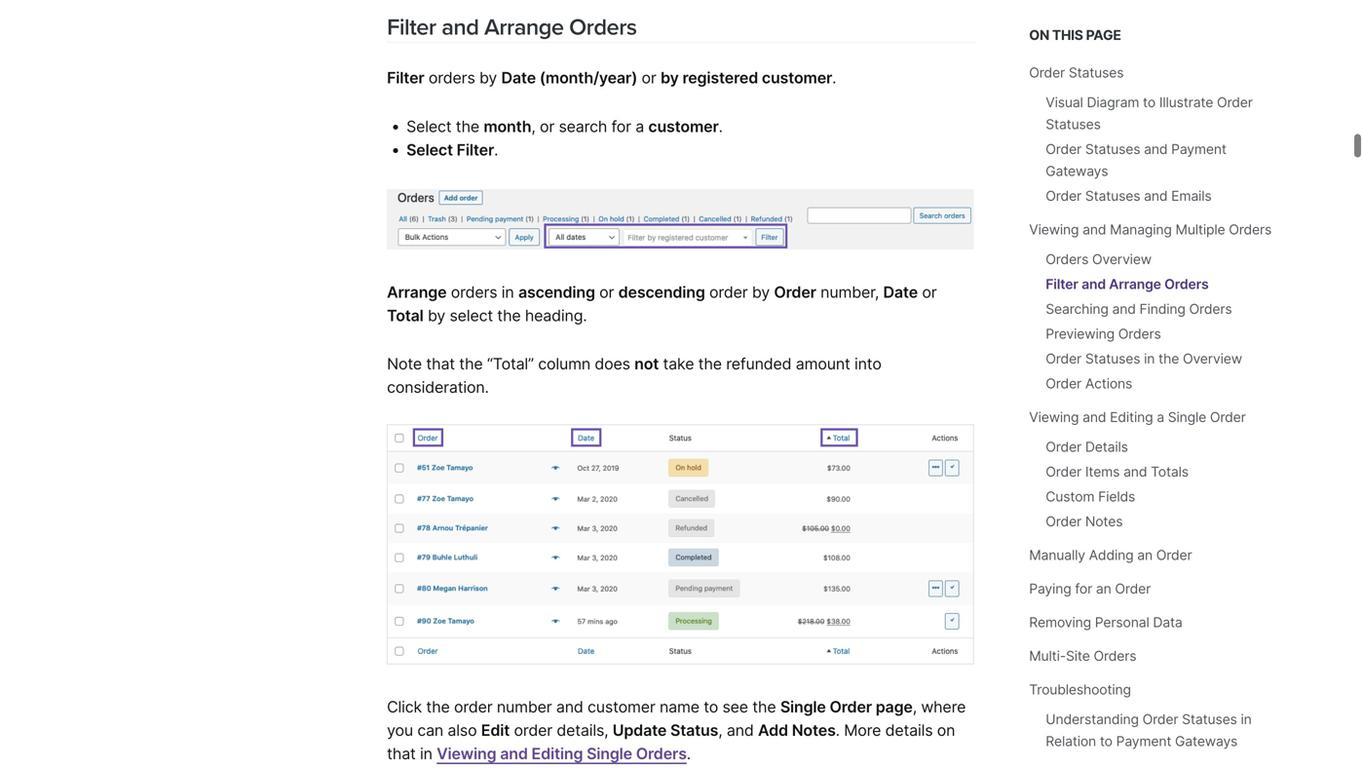 Task type: describe. For each thing, give the bounding box(es) containing it.
custom
[[1046, 488, 1095, 505]]

"total"
[[487, 355, 534, 374]]

filter and arrange orders
[[387, 14, 637, 41]]

manually adding an order
[[1029, 547, 1192, 563]]

order actions link
[[1046, 375, 1133, 392]]

orders for in
[[451, 282, 498, 302]]

. more details on that in
[[387, 721, 955, 763]]

to inside visual diagram to illustrate order statuses order statuses and payment gateways order statuses and emails
[[1143, 94, 1156, 111]]

, where you can also
[[387, 697, 966, 740]]

arrange orders in ascending or descending order by order number, date or total by select the heading.
[[387, 282, 937, 325]]

and inside order details order items and totals custom fields order notes
[[1124, 463, 1147, 480]]

data
[[1153, 614, 1183, 631]]

viewing and editing single orders .
[[437, 744, 691, 763]]

arrange inside orders overview filter and arrange orders searching and finding orders previewing orders order statuses in the overview order actions
[[1109, 276, 1162, 292]]

by right "total"
[[428, 306, 446, 325]]

searching and finding orders link
[[1046, 301, 1232, 317]]

multi-site orders link
[[1029, 648, 1137, 664]]

can
[[417, 721, 444, 740]]

editing for single
[[532, 744, 583, 763]]

registered
[[683, 68, 758, 87]]

2 vertical spatial ,
[[719, 721, 723, 740]]

also
[[448, 721, 477, 740]]

0 horizontal spatial date
[[501, 68, 536, 87]]

or right '(month/year)'
[[642, 68, 657, 87]]

refunded
[[726, 355, 792, 374]]

order notes link
[[1046, 513, 1123, 530]]

illustrate
[[1160, 94, 1214, 111]]

on this page
[[1029, 27, 1121, 43]]

statuses inside orders overview filter and arrange orders searching and finding orders previewing orders order statuses in the overview order actions
[[1086, 350, 1141, 367]]

fields
[[1099, 488, 1136, 505]]

amount
[[796, 355, 851, 374]]

, inside , where you can also
[[913, 697, 917, 716]]

in inside . more details on that in
[[420, 744, 433, 763]]

payment inside understanding order statuses in relation to payment gateways
[[1117, 733, 1172, 749]]

finding
[[1140, 301, 1186, 317]]

this
[[1053, 27, 1083, 43]]

on
[[937, 721, 955, 740]]

name to
[[660, 697, 718, 716]]

custom fields link
[[1046, 488, 1136, 505]]

viewing and editing a single order link
[[1029, 409, 1246, 425]]

1 vertical spatial filter and arrange orders link
[[1046, 276, 1209, 292]]

details
[[886, 721, 933, 740]]

0 vertical spatial page
[[1086, 27, 1121, 43]]

paying for an order link
[[1029, 580, 1151, 597]]

customer for a
[[648, 117, 719, 136]]

update
[[613, 721, 667, 740]]

details
[[1086, 439, 1128, 455]]

month
[[484, 117, 532, 136]]

emails
[[1172, 188, 1212, 204]]

the inside orders overview filter and arrange orders searching and finding orders previewing orders order statuses in the overview order actions
[[1159, 350, 1179, 367]]

or right "number,"
[[922, 282, 937, 302]]

diagram
[[1087, 94, 1140, 111]]

order statuses link
[[1029, 64, 1124, 81]]

date inside 'arrange orders in ascending or descending order by order number, date or total by select the heading.'
[[883, 282, 918, 302]]

click the order number and customer name to see the single order page
[[387, 697, 913, 716]]

2 vertical spatial customer
[[588, 697, 656, 716]]

orders right finding
[[1190, 301, 1232, 317]]

personal
[[1095, 614, 1150, 631]]

total
[[387, 306, 424, 325]]

, inside select the month , or search for a customer . select filter .
[[532, 117, 536, 136]]

editing for a
[[1110, 409, 1153, 425]]

see
[[723, 697, 748, 716]]

by left registered
[[661, 68, 679, 87]]

0 vertical spatial that
[[426, 355, 455, 374]]

order statuses and payment gateways link
[[1046, 141, 1227, 179]]

adding
[[1089, 547, 1134, 563]]

on
[[1029, 27, 1050, 43]]

1 horizontal spatial single
[[780, 697, 826, 716]]

2 vertical spatial single
[[587, 744, 633, 763]]

totals
[[1151, 463, 1189, 480]]

1 horizontal spatial arrange
[[484, 14, 564, 41]]

the left "total"
[[459, 355, 483, 374]]

note that the "total" column does not
[[387, 355, 659, 374]]

searching
[[1046, 301, 1109, 317]]

gateways inside understanding order statuses in relation to payment gateways
[[1175, 733, 1238, 749]]

visual diagram to illustrate order statuses link
[[1046, 94, 1253, 133]]

order inside understanding order statuses in relation to payment gateways
[[1143, 711, 1179, 728]]

order statuses
[[1029, 64, 1124, 81]]

removing
[[1029, 614, 1092, 631]]

in inside understanding order statuses in relation to payment gateways
[[1241, 711, 1252, 728]]

number,
[[821, 282, 879, 302]]

you
[[387, 721, 413, 740]]

0 horizontal spatial notes
[[792, 721, 836, 740]]

relation
[[1046, 733, 1097, 749]]

order details order items and totals custom fields order notes
[[1046, 439, 1189, 530]]

by up month
[[479, 68, 497, 87]]

does
[[595, 355, 630, 374]]

multi-
[[1029, 648, 1066, 664]]

add
[[758, 721, 788, 740]]

where
[[921, 697, 966, 716]]

the up can
[[426, 697, 450, 716]]

order statuses in the overview link
[[1046, 350, 1243, 367]]

1 horizontal spatial order
[[514, 721, 553, 740]]

payment inside visual diagram to illustrate order statuses order statuses and payment gateways order statuses and emails
[[1172, 141, 1227, 157]]

visual diagram to illustrate order statuses order statuses and payment gateways order statuses and emails
[[1046, 94, 1253, 204]]

or inside select the month , or search for a customer . select filter .
[[540, 117, 555, 136]]

0 horizontal spatial overview
[[1093, 251, 1152, 268]]



Task type: vqa. For each thing, say whether or not it's contained in the screenshot.
for
yes



Task type: locate. For each thing, give the bounding box(es) containing it.
0 vertical spatial date
[[501, 68, 536, 87]]

order down number
[[514, 721, 553, 740]]

notes inside order details order items and totals custom fields order notes
[[1086, 513, 1123, 530]]

0 horizontal spatial page
[[876, 697, 913, 716]]

filter orders by date (month/year) or by registered customer .
[[387, 68, 837, 87]]

the down finding
[[1159, 350, 1179, 367]]

1 horizontal spatial overview
[[1183, 350, 1243, 367]]

payment down understanding
[[1117, 733, 1172, 749]]

1 horizontal spatial an
[[1138, 547, 1153, 563]]

or
[[642, 68, 657, 87], [540, 117, 555, 136], [600, 282, 614, 302], [922, 282, 937, 302]]

overview down managing
[[1093, 251, 1152, 268]]

customer for registered
[[762, 68, 833, 87]]

for right search
[[612, 117, 631, 136]]

actions
[[1086, 375, 1133, 392]]

1 vertical spatial that
[[387, 744, 416, 763]]

1 vertical spatial order
[[454, 697, 493, 716]]

2 horizontal spatial single
[[1168, 409, 1207, 425]]

viewing up orders overview link
[[1029, 221, 1079, 238]]

take
[[663, 355, 694, 374]]

0 vertical spatial gateways
[[1046, 163, 1109, 179]]

2 vertical spatial viewing
[[437, 744, 497, 763]]

viewing for orders overview
[[1029, 221, 1079, 238]]

in inside 'arrange orders in ascending or descending order by order number, date or total by select the heading.'
[[502, 282, 514, 302]]

notes
[[1086, 513, 1123, 530], [792, 721, 836, 740]]

troubleshooting
[[1029, 681, 1131, 698]]

orders down "personal"
[[1094, 648, 1137, 664]]

2 horizontal spatial order
[[710, 282, 748, 302]]

orders down filter and arrange orders at the left of page
[[429, 68, 475, 87]]

troubleshooting link
[[1029, 681, 1131, 698]]

0 horizontal spatial order
[[454, 697, 493, 716]]

single up add
[[780, 697, 826, 716]]

select the month , or search for a customer . select filter .
[[407, 117, 723, 159]]

understanding
[[1046, 711, 1139, 728]]

0 vertical spatial single
[[1168, 409, 1207, 425]]

1 horizontal spatial gateways
[[1175, 733, 1238, 749]]

order items and totals link
[[1046, 463, 1189, 480]]

.
[[833, 68, 837, 87], [719, 117, 723, 136], [494, 140, 498, 159], [836, 721, 840, 740], [687, 744, 691, 763]]

order inside 'arrange orders in ascending or descending order by order number, date or total by select the heading.'
[[774, 282, 817, 302]]

0 horizontal spatial gateways
[[1046, 163, 1109, 179]]

0 horizontal spatial to
[[1100, 733, 1113, 749]]

editing up details
[[1110, 409, 1153, 425]]

1 vertical spatial orders
[[451, 282, 498, 302]]

click
[[387, 697, 422, 716]]

understanding order statuses in relation to payment gateways link
[[1046, 711, 1252, 749]]

items
[[1086, 463, 1120, 480]]

0 vertical spatial orders
[[429, 68, 475, 87]]

an for for
[[1096, 580, 1112, 597]]

arrange
[[484, 14, 564, 41], [1109, 276, 1162, 292], [387, 282, 447, 302]]

overview down finding
[[1183, 350, 1243, 367]]

arrange up searching and finding orders link
[[1109, 276, 1162, 292]]

orders
[[569, 14, 637, 41], [1229, 221, 1272, 238], [1046, 251, 1089, 268], [1165, 276, 1209, 292], [1190, 301, 1232, 317], [1119, 326, 1161, 342], [1094, 648, 1137, 664], [636, 744, 687, 763]]

orders up select
[[451, 282, 498, 302]]

payment
[[1172, 141, 1227, 157], [1117, 733, 1172, 749]]

1 vertical spatial select
[[407, 140, 453, 159]]

0 horizontal spatial editing
[[532, 744, 583, 763]]

order details link
[[1046, 439, 1128, 455]]

filter and arrange orders link up '(month/year)'
[[387, 14, 637, 41]]

filter inside orders overview filter and arrange orders searching and finding orders previewing orders order statuses in the overview order actions
[[1046, 276, 1079, 292]]

1 horizontal spatial notes
[[1086, 513, 1123, 530]]

understanding order statuses in relation to payment gateways
[[1046, 711, 1252, 749]]

1 horizontal spatial page
[[1086, 27, 1121, 43]]

by up refunded
[[752, 282, 770, 302]]

0 horizontal spatial ,
[[532, 117, 536, 136]]

single
[[1168, 409, 1207, 425], [780, 697, 826, 716], [587, 744, 633, 763]]

customer right registered
[[762, 68, 833, 87]]

notes right add
[[792, 721, 836, 740]]

0 horizontal spatial a
[[636, 117, 644, 136]]

an
[[1138, 547, 1153, 563], [1096, 580, 1112, 597]]

, left search
[[532, 117, 536, 136]]

viewing and managing multiple orders
[[1029, 221, 1272, 238]]

orders inside 'arrange orders in ascending or descending order by order number, date or total by select the heading.'
[[451, 282, 498, 302]]

viewing down also
[[437, 744, 497, 763]]

orders down searching and finding orders link
[[1119, 326, 1161, 342]]

order
[[1029, 64, 1065, 81], [1217, 94, 1253, 111], [1046, 141, 1082, 157], [1046, 188, 1082, 204], [774, 282, 817, 302], [1046, 350, 1082, 367], [1046, 375, 1082, 392], [1210, 409, 1246, 425], [1046, 439, 1082, 455], [1046, 463, 1082, 480], [1046, 513, 1082, 530], [1157, 547, 1192, 563], [1115, 580, 1151, 597], [830, 697, 872, 716], [1143, 711, 1179, 728]]

0 vertical spatial customer
[[762, 68, 833, 87]]

arrange up "total"
[[387, 282, 447, 302]]

not
[[635, 355, 659, 374]]

heading.
[[525, 306, 587, 325]]

0 vertical spatial for
[[612, 117, 631, 136]]

manually
[[1029, 547, 1086, 563]]

page right this on the right top of page
[[1086, 27, 1121, 43]]

order up also
[[454, 697, 493, 716]]

order inside 'arrange orders in ascending or descending order by order number, date or total by select the heading.'
[[710, 282, 748, 302]]

edit
[[481, 721, 510, 740]]

the
[[456, 117, 480, 136], [497, 306, 521, 325], [1159, 350, 1179, 367], [459, 355, 483, 374], [698, 355, 722, 374], [426, 697, 450, 716], [753, 697, 776, 716]]

visual
[[1046, 94, 1083, 111]]

1 vertical spatial gateways
[[1175, 733, 1238, 749]]

0 vertical spatial overview
[[1093, 251, 1152, 268]]

removing personal data link
[[1029, 614, 1183, 631]]

1 vertical spatial payment
[[1117, 733, 1172, 749]]

0 vertical spatial ,
[[532, 117, 536, 136]]

gateways inside visual diagram to illustrate order statuses order statuses and payment gateways order statuses and emails
[[1046, 163, 1109, 179]]

the inside select the month , or search for a customer . select filter .
[[456, 117, 480, 136]]

0 horizontal spatial an
[[1096, 580, 1112, 597]]

order statuses and emails link
[[1046, 188, 1212, 204]]

date up month
[[501, 68, 536, 87]]

for inside select the month , or search for a customer . select filter .
[[612, 117, 631, 136]]

arrange inside 'arrange orders in ascending or descending order by order number, date or total by select the heading.'
[[387, 282, 447, 302]]

0 vertical spatial filter and arrange orders link
[[387, 14, 637, 41]]

1 horizontal spatial date
[[883, 282, 918, 302]]

viewing and editing a single order
[[1029, 409, 1246, 425]]

customer down registered
[[648, 117, 719, 136]]

,
[[532, 117, 536, 136], [913, 697, 917, 716], [719, 721, 723, 740]]

0 horizontal spatial that
[[387, 744, 416, 763]]

1 vertical spatial viewing
[[1029, 409, 1079, 425]]

2 horizontal spatial ,
[[913, 697, 917, 716]]

to inside understanding order statuses in relation to payment gateways
[[1100, 733, 1113, 749]]

0 vertical spatial payment
[[1172, 141, 1227, 157]]

paying for an order
[[1029, 580, 1151, 597]]

orders overview link
[[1046, 251, 1152, 268]]

the up add
[[753, 697, 776, 716]]

by
[[479, 68, 497, 87], [661, 68, 679, 87], [752, 282, 770, 302], [428, 306, 446, 325]]

0 vertical spatial an
[[1138, 547, 1153, 563]]

0 vertical spatial viewing
[[1029, 221, 1079, 238]]

date
[[501, 68, 536, 87], [883, 282, 918, 302]]

take the refunded amount into consideration.
[[387, 355, 882, 397]]

order
[[710, 282, 748, 302], [454, 697, 493, 716], [514, 721, 553, 740]]

orders right multiple
[[1229, 221, 1272, 238]]

removing personal data
[[1029, 614, 1183, 631]]

1 vertical spatial customer
[[648, 117, 719, 136]]

1 vertical spatial page
[[876, 697, 913, 716]]

managing
[[1110, 221, 1172, 238]]

2 vertical spatial order
[[514, 721, 553, 740]]

more
[[844, 721, 881, 740]]

page up details on the right of the page
[[876, 697, 913, 716]]

statuses
[[1069, 64, 1124, 81], [1046, 116, 1101, 133], [1086, 141, 1141, 157], [1086, 188, 1141, 204], [1086, 350, 1141, 367], [1182, 711, 1237, 728]]

filter inside select the month , or search for a customer . select filter .
[[457, 140, 494, 159]]

or right ascending
[[600, 282, 614, 302]]

2 horizontal spatial arrange
[[1109, 276, 1162, 292]]

0 horizontal spatial arrange
[[387, 282, 447, 302]]

editing down details,
[[532, 744, 583, 763]]

1 horizontal spatial for
[[1075, 580, 1093, 597]]

the inside the take the refunded amount into consideration.
[[698, 355, 722, 374]]

arrange up '(month/year)'
[[484, 14, 564, 41]]

orders overview filter and arrange orders searching and finding orders previewing orders order statuses in the overview order actions
[[1046, 251, 1243, 392]]

an for adding
[[1138, 547, 1153, 563]]

or left search
[[540, 117, 555, 136]]

select
[[407, 117, 452, 136], [407, 140, 453, 159]]

that down you
[[387, 744, 416, 763]]

orders up searching
[[1046, 251, 1089, 268]]

0 vertical spatial a
[[636, 117, 644, 136]]

orders for by
[[429, 68, 475, 87]]

1 vertical spatial date
[[883, 282, 918, 302]]

editing
[[1110, 409, 1153, 425], [532, 744, 583, 763]]

in
[[502, 282, 514, 302], [1144, 350, 1155, 367], [1241, 711, 1252, 728], [420, 744, 433, 763]]

an right adding
[[1138, 547, 1153, 563]]

search
[[559, 117, 607, 136]]

1 vertical spatial overview
[[1183, 350, 1243, 367]]

notes down fields
[[1086, 513, 1123, 530]]

0 horizontal spatial for
[[612, 117, 631, 136]]

an up removing personal data link
[[1096, 580, 1112, 597]]

1 select from the top
[[407, 117, 452, 136]]

multiple
[[1176, 221, 1226, 238]]

consideration.
[[387, 378, 489, 397]]

1 horizontal spatial to
[[1143, 94, 1156, 111]]

(month/year)
[[540, 68, 638, 87]]

viewing and managing multiple orders link
[[1029, 221, 1272, 238]]

viewing for order details
[[1029, 409, 1079, 425]]

viewing and editing single orders link
[[437, 744, 687, 763]]

a inside select the month , or search for a customer . select filter .
[[636, 117, 644, 136]]

date right "number,"
[[883, 282, 918, 302]]

column
[[538, 355, 591, 374]]

that
[[426, 355, 455, 374], [387, 744, 416, 763]]

previewing
[[1046, 326, 1115, 342]]

2 select from the top
[[407, 140, 453, 159]]

site
[[1066, 648, 1090, 664]]

1 vertical spatial for
[[1075, 580, 1093, 597]]

that up consideration.
[[426, 355, 455, 374]]

, down see
[[719, 721, 723, 740]]

details,
[[557, 721, 609, 740]]

, up details on the right of the page
[[913, 697, 917, 716]]

1 vertical spatial a
[[1157, 409, 1165, 425]]

multi-site orders
[[1029, 648, 1137, 664]]

orders down edit order details, update status , and add notes
[[636, 744, 687, 763]]

a up totals
[[1157, 409, 1165, 425]]

orders up filter orders by date (month/year) or by registered customer .
[[569, 14, 637, 41]]

. inside . more details on that in
[[836, 721, 840, 740]]

customer inside select the month , or search for a customer . select filter .
[[648, 117, 719, 136]]

0 horizontal spatial filter and arrange orders link
[[387, 14, 637, 41]]

to right diagram
[[1143, 94, 1156, 111]]

1 horizontal spatial that
[[426, 355, 455, 374]]

the right select
[[497, 306, 521, 325]]

1 vertical spatial single
[[780, 697, 826, 716]]

for right the paying
[[1075, 580, 1093, 597]]

1 horizontal spatial editing
[[1110, 409, 1153, 425]]

single up totals
[[1168, 409, 1207, 425]]

the right take
[[698, 355, 722, 374]]

to down understanding
[[1100, 733, 1113, 749]]

filter and arrange orders link up searching and finding orders link
[[1046, 276, 1209, 292]]

number
[[497, 697, 552, 716]]

order right descending
[[710, 282, 748, 302]]

viewing up order details link
[[1029, 409, 1079, 425]]

0 vertical spatial select
[[407, 117, 452, 136]]

payment up emails
[[1172, 141, 1227, 157]]

previewing orders link
[[1046, 326, 1161, 342]]

customer up update
[[588, 697, 656, 716]]

descending
[[619, 282, 705, 302]]

status
[[671, 721, 719, 740]]

orders up finding
[[1165, 276, 1209, 292]]

1 horizontal spatial filter and arrange orders link
[[1046, 276, 1209, 292]]

1 vertical spatial an
[[1096, 580, 1112, 597]]

1 vertical spatial notes
[[792, 721, 836, 740]]

statuses inside understanding order statuses in relation to payment gateways
[[1182, 711, 1237, 728]]

1 vertical spatial ,
[[913, 697, 917, 716]]

1 vertical spatial editing
[[532, 744, 583, 763]]

customer
[[762, 68, 833, 87], [648, 117, 719, 136], [588, 697, 656, 716]]

ascending
[[518, 282, 595, 302]]

the left month
[[456, 117, 480, 136]]

the inside 'arrange orders in ascending or descending order by order number, date or total by select the heading.'
[[497, 306, 521, 325]]

that inside . more details on that in
[[387, 744, 416, 763]]

into
[[855, 355, 882, 374]]

0 vertical spatial notes
[[1086, 513, 1123, 530]]

1 horizontal spatial ,
[[719, 721, 723, 740]]

1 horizontal spatial a
[[1157, 409, 1165, 425]]

0 horizontal spatial single
[[587, 744, 633, 763]]

edit order details, update status , and add notes
[[481, 721, 836, 740]]

a
[[636, 117, 644, 136], [1157, 409, 1165, 425]]

single down details,
[[587, 744, 633, 763]]

0 vertical spatial order
[[710, 282, 748, 302]]

in inside orders overview filter and arrange orders searching and finding orders previewing orders order statuses in the overview order actions
[[1144, 350, 1155, 367]]

0 vertical spatial to
[[1143, 94, 1156, 111]]

0 vertical spatial editing
[[1110, 409, 1153, 425]]

a down filter orders by date (month/year) or by registered customer .
[[636, 117, 644, 136]]

filter and arrange orders link
[[387, 14, 637, 41], [1046, 276, 1209, 292]]

paying
[[1029, 580, 1072, 597]]

1 vertical spatial to
[[1100, 733, 1113, 749]]



